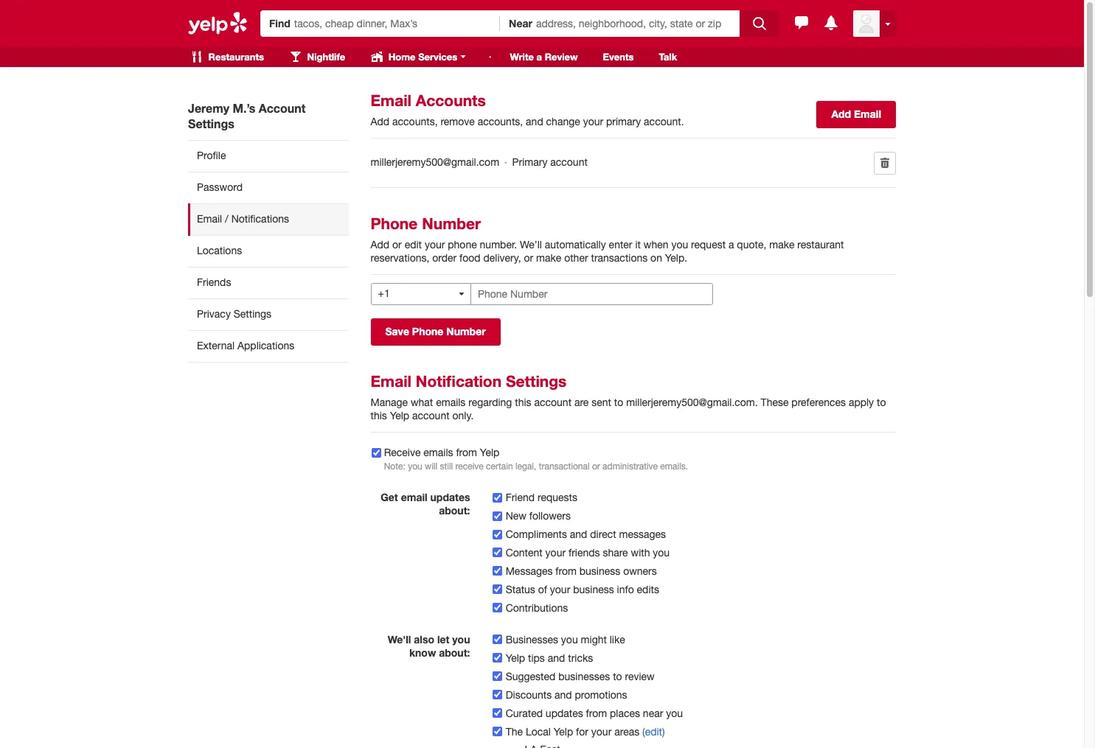 Task type: describe. For each thing, give the bounding box(es) containing it.
messages image
[[793, 14, 811, 31]]

0 vertical spatial millerjeremy500@gmail.com
[[371, 157, 499, 168]]

.
[[755, 397, 758, 408]]

compliments and direct messages
[[506, 529, 666, 540]]

edits
[[637, 584, 659, 596]]

email for email / notifications
[[197, 213, 222, 225]]

note:
[[384, 461, 405, 472]]

1 horizontal spatial or
[[524, 252, 533, 264]]

from for updates
[[586, 708, 607, 719]]

address, neighborhood, city, state or zip field
[[536, 16, 731, 31]]

yelp tips and tricks
[[506, 652, 593, 664]]

or inside receive emails from yelp note: you will still receive certain legal, transactional or administrative emails.
[[592, 461, 600, 472]]

friends
[[197, 276, 231, 288]]

you up "tricks" in the right of the page
[[561, 634, 578, 646]]

0 vertical spatial or
[[392, 239, 402, 251]]

0 vertical spatial business
[[579, 565, 620, 577]]

external applications link
[[188, 330, 348, 363]]

new
[[506, 510, 526, 522]]

review
[[545, 51, 578, 63]]

receive emails from yelp note: you will still receive certain legal, transactional or administrative emails.
[[384, 447, 688, 472]]

restaurants
[[206, 51, 264, 63]]

a inside write a review link
[[537, 51, 542, 63]]

0 vertical spatial account
[[550, 157, 588, 168]]

you inside receive emails from yelp note: you will still receive certain legal, transactional or administrative emails.
[[408, 461, 422, 472]]

1 accounts, from the left
[[392, 116, 438, 128]]

suggested businesses to review
[[506, 671, 655, 683]]

privacy
[[197, 308, 231, 320]]

edit
[[405, 239, 422, 251]]

number inside button
[[446, 325, 486, 338]]

(edit)
[[642, 726, 665, 738]]

primary
[[606, 116, 641, 128]]

profile
[[197, 150, 226, 162]]

jeremy m.'s account settings
[[188, 101, 306, 131]]

updates inside get email updates about:
[[430, 491, 470, 503]]

to inside ". these preferences apply to this yelp account only."
[[877, 397, 886, 408]]

2 accounts, from the left
[[478, 116, 523, 128]]

jeremy m. image
[[853, 10, 880, 37]]

followers
[[529, 510, 571, 522]]

suggested
[[506, 671, 556, 683]]

1 horizontal spatial this
[[515, 397, 531, 408]]

manage what emails regarding this account are sent to millerjeremy500@gmail.com
[[371, 397, 755, 408]]

external
[[197, 340, 235, 352]]

info
[[617, 584, 634, 596]]

status
[[506, 584, 535, 596]]

Phone Number text field
[[470, 283, 713, 305]]

nightlife link
[[278, 47, 356, 67]]

email notification settings
[[371, 372, 567, 391]]

notifications image
[[822, 14, 840, 31]]

events
[[603, 51, 634, 63]]

home
[[388, 51, 416, 63]]

know
[[409, 646, 436, 659]]

share
[[603, 547, 628, 559]]

status of your business info edits
[[506, 584, 659, 596]]

emails.
[[660, 461, 688, 472]]

external applications
[[197, 340, 294, 352]]

local
[[526, 726, 551, 738]]

locations link
[[188, 235, 348, 267]]

content
[[506, 547, 543, 559]]

and up friends
[[570, 529, 587, 540]]

account inside ". these preferences apply to this yelp account only."
[[412, 410, 450, 422]]

phone inside button
[[412, 325, 443, 338]]

messages
[[619, 529, 666, 540]]

1 vertical spatial account
[[534, 397, 572, 408]]

talk link
[[648, 47, 688, 67]]

legal,
[[515, 461, 536, 472]]

1 vertical spatial business
[[573, 584, 614, 596]]

1 vertical spatial updates
[[546, 708, 583, 719]]

privacy settings link
[[188, 299, 348, 330]]

discounts and promotions
[[506, 689, 627, 701]]

number inside phone number add or edit your phone number. we'll automatically enter it when you request a quote, make restaurant reservations, order food delivery, or make other transactions on yelp.
[[422, 214, 481, 233]]

menu bar containing restaurants
[[179, 47, 481, 67]]

regarding
[[468, 397, 512, 408]]

you inside phone number add or edit your phone number. we'll automatically enter it when you request a quote, make restaurant reservations, order food delivery, or make other transactions on yelp.
[[671, 239, 688, 251]]

email
[[401, 491, 427, 503]]

password
[[197, 181, 243, 193]]

only.
[[452, 410, 474, 422]]

add email
[[831, 108, 881, 120]]

from for emails
[[456, 447, 477, 459]]

1 horizontal spatial millerjeremy500@gmail.com
[[626, 397, 755, 408]]

are
[[574, 397, 589, 408]]

for
[[576, 726, 588, 738]]

email accounts add accounts, remove accounts, and change your primary account.
[[371, 91, 684, 128]]

email for email notification settings
[[371, 372, 412, 391]]

we'll
[[520, 239, 542, 251]]

receive
[[384, 447, 421, 459]]

change
[[546, 116, 580, 128]]

and inside email accounts add accounts, remove accounts, and change your primary account.
[[526, 116, 543, 128]]

yelp inside receive emails from yelp note: you will still receive certain legal, transactional or administrative emails.
[[480, 447, 499, 459]]

about: inside we'll also let you know about:
[[439, 646, 470, 659]]

write a review link
[[499, 47, 589, 67]]

near
[[509, 17, 532, 29]]

contributions
[[506, 602, 568, 614]]

places
[[610, 708, 640, 719]]

we'll also let you know about:
[[388, 633, 470, 659]]

none search field containing find
[[260, 6, 782, 37]]

administrative
[[603, 461, 658, 472]]

other
[[564, 252, 588, 264]]

your inside email accounts add accounts, remove accounts, and change your primary account.
[[583, 116, 603, 128]]

you right "with"
[[653, 547, 670, 559]]

automatically
[[545, 239, 606, 251]]

near
[[643, 708, 663, 719]]

applications
[[237, 340, 294, 352]]

compliments
[[506, 529, 567, 540]]

1 vertical spatial make
[[536, 252, 561, 264]]

email for email accounts add accounts, remove accounts, and change your primary account.
[[371, 91, 412, 110]]

on
[[651, 252, 662, 264]]

your down "compliments"
[[545, 547, 566, 559]]

enter
[[609, 239, 632, 251]]



Task type: vqa. For each thing, say whether or not it's contained in the screenshot.
'Review' within the Write a Review link
no



Task type: locate. For each thing, give the bounding box(es) containing it.
receive
[[455, 461, 484, 472]]

to left review
[[613, 671, 622, 683]]

account left are on the right
[[534, 397, 572, 408]]

menu bar containing write a review
[[484, 47, 688, 67]]

write a review
[[510, 51, 578, 63]]

to right sent
[[614, 397, 623, 408]]

businesses
[[558, 671, 610, 683]]

1 vertical spatial about:
[[439, 646, 470, 659]]

email / notifications
[[197, 213, 289, 225]]

email / notifications link
[[188, 204, 348, 235]]

save phone number button
[[371, 318, 500, 346]]

you right let in the bottom of the page
[[452, 633, 470, 646]]

1 menu bar from the left
[[179, 47, 481, 67]]

menu bar
[[179, 47, 481, 67], [484, 47, 688, 67]]

a inside phone number add or edit your phone number. we'll automatically enter it when you request a quote, make restaurant reservations, order food delivery, or make other transactions on yelp.
[[729, 239, 734, 251]]

with
[[631, 547, 650, 559]]

you inside we'll also let you know about:
[[452, 633, 470, 646]]

businesses
[[506, 634, 558, 646]]

privacy settings
[[197, 308, 271, 320]]

curated
[[506, 708, 543, 719]]

0 vertical spatial this
[[515, 397, 531, 408]]

a left the quote,
[[729, 239, 734, 251]]

millerjeremy500@gmail.com up emails.
[[626, 397, 755, 408]]

m.'s
[[233, 101, 255, 115]]

1 vertical spatial from
[[556, 565, 577, 577]]

about: down let in the bottom of the page
[[439, 646, 470, 659]]

a right write
[[537, 51, 542, 63]]

email
[[371, 91, 412, 110], [854, 108, 881, 120], [197, 213, 222, 225], [371, 372, 412, 391]]

yelp left tips at the left bottom of the page
[[506, 652, 525, 664]]

settings down jeremy
[[188, 117, 234, 131]]

phone
[[371, 214, 418, 233], [412, 325, 443, 338]]

friends link
[[188, 267, 348, 299]]

2 vertical spatial or
[[592, 461, 600, 472]]

None search field
[[260, 6, 782, 37]]

1 vertical spatial this
[[371, 410, 387, 422]]

quote,
[[737, 239, 766, 251]]

messages element
[[793, 14, 811, 31]]

to right apply
[[877, 397, 886, 408]]

profile link
[[188, 140, 348, 172]]

or up reservations,
[[392, 239, 402, 251]]

promotions
[[575, 689, 627, 701]]

emails
[[436, 397, 466, 408], [424, 447, 453, 459]]

0 horizontal spatial or
[[392, 239, 402, 251]]

0 horizontal spatial a
[[537, 51, 542, 63]]

review
[[625, 671, 655, 683]]

areas
[[614, 726, 639, 738]]

0 horizontal spatial accounts,
[[392, 116, 438, 128]]

. these preferences apply to this yelp account only.
[[371, 397, 886, 422]]

owners
[[623, 565, 657, 577]]

make down we'll
[[536, 252, 561, 264]]

updates
[[430, 491, 470, 503], [546, 708, 583, 719]]

None checkbox
[[493, 493, 503, 503], [493, 530, 503, 539], [493, 567, 503, 576], [493, 604, 503, 613], [493, 635, 503, 645], [493, 672, 503, 682], [493, 709, 503, 719], [493, 727, 503, 737], [493, 493, 503, 503], [493, 530, 503, 539], [493, 567, 503, 576], [493, 604, 503, 613], [493, 635, 503, 645], [493, 672, 503, 682], [493, 709, 503, 719], [493, 727, 503, 737]]

discounts
[[506, 689, 552, 701]]

about: down still
[[439, 504, 470, 517]]

1 about: from the top
[[439, 504, 470, 517]]

yelp.
[[665, 252, 687, 264]]

you right the 'near'
[[666, 708, 683, 719]]

add for phone number
[[371, 239, 390, 251]]

0 horizontal spatial from
[[456, 447, 477, 459]]

find
[[269, 17, 290, 29]]

number up phone
[[422, 214, 481, 233]]

these
[[761, 397, 789, 408]]

primary
[[512, 157, 547, 168]]

accounts, down accounts
[[392, 116, 438, 128]]

0 vertical spatial a
[[537, 51, 542, 63]]

you left will
[[408, 461, 422, 472]]

0 vertical spatial about:
[[439, 504, 470, 517]]

delivery,
[[483, 252, 521, 264]]

settings inside jeremy m.'s account settings
[[188, 117, 234, 131]]

0 vertical spatial from
[[456, 447, 477, 459]]

friend requests
[[506, 492, 577, 503]]

0 horizontal spatial millerjeremy500@gmail.com
[[371, 157, 499, 168]]

nightlife
[[304, 51, 345, 63]]

friends
[[569, 547, 600, 559]]

yelp
[[390, 410, 409, 422], [480, 447, 499, 459], [506, 652, 525, 664], [554, 726, 573, 738]]

email inside email accounts add accounts, remove accounts, and change your primary account.
[[371, 91, 412, 110]]

from up status of your business info edits
[[556, 565, 577, 577]]

you up yelp.
[[671, 239, 688, 251]]

1 vertical spatial or
[[524, 252, 533, 264]]

account down what
[[412, 410, 450, 422]]

accounts,
[[392, 116, 438, 128], [478, 116, 523, 128]]

0 vertical spatial settings
[[188, 117, 234, 131]]

emails up only.
[[436, 397, 466, 408]]

emails inside receive emails from yelp note: you will still receive certain legal, transactional or administrative emails.
[[424, 447, 453, 459]]

to
[[614, 397, 623, 408], [877, 397, 886, 408], [613, 671, 622, 683]]

2 vertical spatial account
[[412, 410, 450, 422]]

events link
[[592, 47, 645, 67]]

1 horizontal spatial from
[[556, 565, 577, 577]]

yelp up certain on the bottom left
[[480, 447, 499, 459]]

1 vertical spatial emails
[[424, 447, 453, 459]]

and right tips at the left bottom of the page
[[548, 652, 565, 664]]

1 vertical spatial millerjeremy500@gmail.com
[[626, 397, 755, 408]]

your inside phone number add or edit your phone number. we'll automatically enter it when you request a quote, make restaurant reservations, order food delivery, or make other transactions on yelp.
[[425, 239, 445, 251]]

notifications
[[231, 213, 289, 225]]

reservations,
[[371, 252, 429, 264]]

updates down still
[[430, 491, 470, 503]]

notifications element
[[822, 14, 840, 31]]

food
[[459, 252, 481, 264]]

1 vertical spatial settings
[[234, 308, 271, 320]]

0 horizontal spatial menu bar
[[179, 47, 481, 67]]

order
[[432, 252, 457, 264]]

this down manage
[[371, 410, 387, 422]]

phone up edit
[[371, 214, 418, 233]]

number
[[422, 214, 481, 233], [446, 325, 486, 338]]

account.
[[644, 116, 684, 128]]

add
[[831, 108, 851, 120], [371, 116, 390, 128], [371, 239, 390, 251]]

friend
[[506, 492, 535, 503]]

curated updates from places near you
[[506, 708, 683, 719]]

messages
[[506, 565, 553, 577]]

still
[[440, 461, 453, 472]]

when
[[644, 239, 669, 251]]

from down promotions
[[586, 708, 607, 719]]

your right of
[[550, 584, 570, 596]]

2 vertical spatial from
[[586, 708, 607, 719]]

1 horizontal spatial menu bar
[[484, 47, 688, 67]]

your right the change
[[583, 116, 603, 128]]

phone number add or edit your phone number. we'll automatically enter it when you request a quote, make restaurant reservations, order food delivery, or make other transactions on yelp.
[[371, 214, 844, 264]]

like
[[610, 634, 625, 646]]

1 horizontal spatial accounts,
[[478, 116, 523, 128]]

tricks
[[568, 652, 593, 664]]

add inside email accounts add accounts, remove accounts, and change your primary account.
[[371, 116, 390, 128]]

or down we'll
[[524, 252, 533, 264]]

Find field
[[294, 16, 491, 31]]

new followers
[[506, 510, 571, 522]]

or right transactional
[[592, 461, 600, 472]]

home services link
[[359, 47, 481, 67]]

this right regarding
[[515, 397, 531, 408]]

phone right save
[[412, 325, 443, 338]]

emails up will
[[424, 447, 453, 459]]

add for email accounts
[[371, 116, 390, 128]]

2 about: from the top
[[439, 646, 470, 659]]

of
[[538, 584, 547, 596]]

restaurants link
[[179, 47, 275, 67]]

2 menu bar from the left
[[484, 47, 688, 67]]

1 vertical spatial phone
[[412, 325, 443, 338]]

write
[[510, 51, 534, 63]]

1 horizontal spatial updates
[[546, 708, 583, 719]]

millerjeremy500@gmail.com down "remove"
[[371, 157, 499, 168]]

yelp inside ". these preferences apply to this yelp account only."
[[390, 410, 409, 422]]

from up receive
[[456, 447, 477, 459]]

and down 'suggested businesses to review'
[[555, 689, 572, 701]]

save phone number
[[385, 325, 486, 338]]

settings inside 'privacy settings' link
[[234, 308, 271, 320]]

0 vertical spatial emails
[[436, 397, 466, 408]]

None checkbox
[[371, 448, 381, 458], [493, 511, 503, 521], [493, 548, 503, 558], [493, 585, 503, 595], [493, 654, 503, 663], [493, 691, 503, 700], [371, 448, 381, 458], [493, 511, 503, 521], [493, 548, 503, 558], [493, 585, 503, 595], [493, 654, 503, 663], [493, 691, 503, 700]]

yelp down manage
[[390, 410, 409, 422]]

home services
[[386, 51, 460, 63]]

accounts, right "remove"
[[478, 116, 523, 128]]

add inside phone number add or edit your phone number. we'll automatically enter it when you request a quote, make restaurant reservations, order food delivery, or make other transactions on yelp.
[[371, 239, 390, 251]]

transactions
[[591, 252, 648, 264]]

1 horizontal spatial make
[[769, 239, 795, 251]]

settings up external applications
[[234, 308, 271, 320]]

0 vertical spatial make
[[769, 239, 795, 251]]

/
[[225, 213, 228, 225]]

number.
[[480, 239, 517, 251]]

content your friends share with you
[[506, 547, 670, 559]]

settings up manage what emails regarding this account are sent to millerjeremy500@gmail.com
[[506, 372, 567, 391]]

notification
[[416, 372, 502, 391]]

0 vertical spatial updates
[[430, 491, 470, 503]]

let
[[437, 633, 449, 646]]

phone inside phone number add or edit your phone number. we'll automatically enter it when you request a quote, make restaurant reservations, order food delivery, or make other transactions on yelp.
[[371, 214, 418, 233]]

your right 'for'
[[591, 726, 612, 738]]

this
[[515, 397, 531, 408], [371, 410, 387, 422]]

account right primary
[[550, 157, 588, 168]]

0 vertical spatial phone
[[371, 214, 418, 233]]

0 horizontal spatial make
[[536, 252, 561, 264]]

your up the order
[[425, 239, 445, 251]]

yelp left 'for'
[[554, 726, 573, 738]]

from inside receive emails from yelp note: you will still receive certain legal, transactional or administrative emails.
[[456, 447, 477, 459]]

services
[[418, 51, 457, 63]]

0 vertical spatial number
[[422, 214, 481, 233]]

2 horizontal spatial from
[[586, 708, 607, 719]]

this inside ". these preferences apply to this yelp account only."
[[371, 410, 387, 422]]

transactional
[[539, 461, 590, 472]]

password link
[[188, 172, 348, 204]]

make right the quote,
[[769, 239, 795, 251]]

business down content your friends share with you
[[579, 565, 620, 577]]

preferences
[[792, 397, 846, 408]]

and left the change
[[526, 116, 543, 128]]

2 vertical spatial settings
[[506, 372, 567, 391]]

business down the messages from business owners
[[573, 584, 614, 596]]

apply
[[849, 397, 874, 408]]

add email link
[[817, 101, 896, 128]]

None field
[[294, 16, 491, 31]]

0 horizontal spatial this
[[371, 410, 387, 422]]

locations
[[197, 245, 242, 257]]

or
[[392, 239, 402, 251], [524, 252, 533, 264], [592, 461, 600, 472]]

(edit) link
[[642, 726, 665, 738]]

1 vertical spatial a
[[729, 239, 734, 251]]

number up email notification settings
[[446, 325, 486, 338]]

2 horizontal spatial or
[[592, 461, 600, 472]]

about: inside get email updates about:
[[439, 504, 470, 517]]

updates down discounts and promotions
[[546, 708, 583, 719]]

we'll
[[388, 633, 411, 646]]

1 vertical spatial number
[[446, 325, 486, 338]]

about:
[[439, 504, 470, 517], [439, 646, 470, 659]]

0 horizontal spatial updates
[[430, 491, 470, 503]]

the
[[506, 726, 523, 738]]

you
[[671, 239, 688, 251], [408, 461, 422, 472], [653, 547, 670, 559], [452, 633, 470, 646], [561, 634, 578, 646], [666, 708, 683, 719]]

restaurant
[[797, 239, 844, 251]]

1 horizontal spatial a
[[729, 239, 734, 251]]



